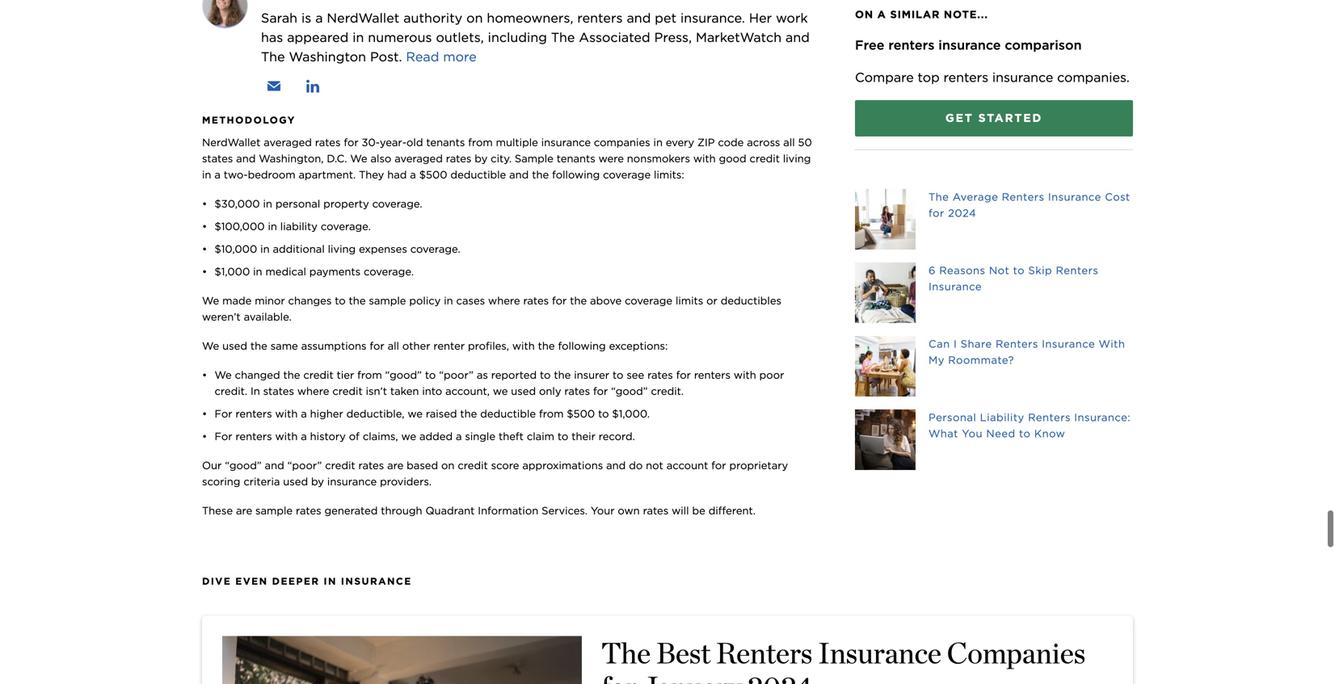 Task type: locate. For each thing, give the bounding box(es) containing it.
insurance:
[[1075, 411, 1131, 424]]

nerdwallet inside 'nerdwallet averaged rates for 30-year-old tenants from multiple insurance companies in every zip code across all 50 states and washington, d.c. we also averaged rates by city. sample tenants were nonsmokers with good credit living in a two-bedroom apartment. they had a $500 deductible and the following coverage limits:'
[[202, 136, 261, 149]]

where up higher on the left
[[297, 385, 329, 398]]

following inside 'nerdwallet averaged rates for 30-year-old tenants from multiple insurance companies in every zip code across all 50 states and washington, d.c. we also averaged rates by city. sample tenants were nonsmokers with good credit living in a two-bedroom apartment. they had a $500 deductible and the following coverage limits:'
[[552, 168, 600, 181]]

0 horizontal spatial from
[[357, 369, 382, 381]]

averaged up washington,
[[264, 136, 312, 149]]

1 vertical spatial by
[[311, 476, 324, 488]]

nerdwallet down the methodology on the top
[[202, 136, 261, 149]]

city.
[[491, 152, 512, 165]]

2024
[[948, 207, 977, 219], [747, 670, 813, 685]]

tenants
[[426, 136, 465, 149], [557, 152, 596, 165]]

0 vertical spatial are
[[387, 459, 404, 472]]

we up weren't
[[202, 295, 219, 307]]

1 horizontal spatial all
[[784, 136, 795, 149]]

following down were
[[552, 168, 600, 181]]

$500 right had
[[419, 168, 447, 181]]

insurance inside 6 reasons not to skip renters insurance
[[929, 281, 982, 293]]

rates
[[315, 136, 341, 149], [446, 152, 472, 165], [523, 295, 549, 307], [648, 369, 673, 381], [565, 385, 590, 398], [359, 459, 384, 472], [296, 505, 321, 517], [643, 505, 669, 517]]

credit inside 'nerdwallet averaged rates for 30-year-old tenants from multiple insurance companies in every zip code across all 50 states and washington, d.c. we also averaged rates by city. sample tenants were nonsmokers with good credit living in a two-bedroom apartment. they had a $500 deductible and the following coverage limits:'
[[750, 152, 780, 165]]

0 vertical spatial living
[[783, 152, 811, 165]]

1 for from the top
[[215, 408, 232, 420]]

were
[[599, 152, 624, 165]]

0 vertical spatial "poor"
[[439, 369, 474, 381]]

2 credit. from the left
[[651, 385, 684, 398]]

1 vertical spatial living
[[328, 243, 356, 255]]

renter
[[434, 340, 465, 352]]

1 horizontal spatial 2024
[[948, 207, 977, 219]]

rates inside our "good" and "poor" credit rates are based on credit score approximations and do not account for proprietary scoring criteria used by insurance providers.
[[359, 459, 384, 472]]

coverage left limits
[[625, 295, 673, 307]]

all inside 'nerdwallet averaged rates for 30-year-old tenants from multiple insurance companies in every zip code across all 50 states and washington, d.c. we also averaged rates by city. sample tenants were nonsmokers with good credit living in a two-bedroom apartment. they had a $500 deductible and the following coverage limits:'
[[784, 136, 795, 149]]

1 horizontal spatial sample
[[369, 295, 406, 307]]

liability
[[980, 411, 1025, 424]]

1 horizontal spatial used
[[283, 476, 308, 488]]

from
[[468, 136, 493, 149], [357, 369, 382, 381], [539, 408, 564, 420]]

for inside the best renters insurance companies for january 2024
[[602, 670, 637, 685]]

0 vertical spatial deductible
[[451, 168, 506, 181]]

"good" up criteria
[[225, 459, 262, 472]]

we used the same assumptions for all other renter profiles, with the following exceptions:
[[202, 340, 668, 352]]

for inside 'nerdwallet averaged rates for 30-year-old tenants from multiple insurance companies in every zip code across all 50 states and washington, d.c. we also averaged rates by city. sample tenants were nonsmokers with good credit living in a two-bedroom apartment. they had a $500 deductible and the following coverage limits:'
[[344, 136, 359, 149]]

companies
[[947, 636, 1086, 671]]

coverage.
[[372, 198, 422, 210], [321, 220, 371, 233], [410, 243, 461, 255], [364, 265, 414, 278]]

1 horizontal spatial "good"
[[385, 369, 422, 381]]

0 vertical spatial from
[[468, 136, 493, 149]]

1 vertical spatial 2024
[[747, 670, 813, 685]]

as
[[477, 369, 488, 381]]

1 horizontal spatial $500
[[567, 408, 595, 420]]

the left best
[[602, 636, 651, 671]]

to up only
[[540, 369, 551, 381]]

a
[[878, 8, 887, 21], [315, 10, 323, 26], [214, 168, 221, 181], [410, 168, 416, 181], [301, 408, 307, 420], [301, 430, 307, 443], [456, 430, 462, 443]]

personal liability renters insurance: what you need to know
[[929, 411, 1131, 440]]

with inside 'nerdwallet averaged rates for 30-year-old tenants from multiple insurance companies in every zip code across all 50 states and washington, d.c. we also averaged rates by city. sample tenants were nonsmokers with good credit living in a two-bedroom apartment. they had a $500 deductible and the following coverage limits:'
[[693, 152, 716, 165]]

by left city.
[[475, 152, 488, 165]]

1 horizontal spatial tenants
[[557, 152, 596, 165]]

insurance inside 'nerdwallet averaged rates for 30-year-old tenants from multiple insurance companies in every zip code across all 50 states and washington, d.c. we also averaged rates by city. sample tenants were nonsmokers with good credit living in a two-bedroom apartment. they had a $500 deductible and the following coverage limits:'
[[541, 136, 591, 149]]

their
[[572, 430, 596, 443]]

with down zip
[[693, 152, 716, 165]]

0 vertical spatial sample
[[369, 295, 406, 307]]

0 vertical spatial we
[[493, 385, 508, 398]]

1 vertical spatial "poor"
[[287, 459, 322, 472]]

deductible up the theft
[[480, 408, 536, 420]]

best
[[656, 636, 711, 671]]

on right based
[[441, 459, 455, 472]]

from up city.
[[468, 136, 493, 149]]

living down 50
[[783, 152, 811, 165]]

insurance inside our "good" and "poor" credit rates are based on credit score approximations and do not account for proprietary scoring criteria used by insurance providers.
[[327, 476, 377, 488]]

0 vertical spatial by
[[475, 152, 488, 165]]

50
[[798, 136, 812, 149]]

the left average
[[929, 191, 949, 203]]

for left 30-
[[344, 136, 359, 149]]

sample down criteria
[[255, 505, 293, 517]]

need
[[987, 428, 1016, 440]]

for up 6
[[929, 207, 945, 219]]

in up washington at the left of page
[[353, 29, 364, 45]]

more
[[443, 49, 477, 65]]

for renters with a history of claims, we added a single theft claim to their record.
[[215, 430, 635, 443]]

0 horizontal spatial tenants
[[426, 136, 465, 149]]

1 vertical spatial from
[[357, 369, 382, 381]]

1 vertical spatial states
[[263, 385, 294, 398]]

2 horizontal spatial "good"
[[611, 385, 648, 398]]

"good" up taken
[[385, 369, 422, 381]]

0 horizontal spatial on
[[441, 459, 455, 472]]

$1,000 in medical payments coverage.
[[215, 265, 414, 278]]

2 vertical spatial from
[[539, 408, 564, 420]]

1 vertical spatial sample
[[255, 505, 293, 517]]

renters inside sarah is a nerdwallet authority on homeowners, renters and pet insurance. her work has appeared in numerous outlets, including the associated press, marketwatch and the washington post.
[[578, 10, 623, 26]]

made
[[222, 295, 252, 307]]

get
[[946, 111, 974, 125]]

2 horizontal spatial used
[[511, 385, 536, 398]]

a inside sarah is a nerdwallet authority on homeowners, renters and pet insurance. her work has appeared in numerous outlets, including the associated press, marketwatch and the washington post.
[[315, 10, 323, 26]]

the down has
[[261, 49, 285, 65]]

1 horizontal spatial states
[[263, 385, 294, 398]]

we for made
[[202, 295, 219, 307]]

1 vertical spatial used
[[511, 385, 536, 398]]

renters inside the best renters insurance companies for january 2024
[[716, 636, 813, 671]]

with left the poor on the right bottom
[[734, 369, 756, 381]]

1 vertical spatial are
[[236, 505, 252, 517]]

1 horizontal spatial living
[[783, 152, 811, 165]]

living
[[783, 152, 811, 165], [328, 243, 356, 255]]

0 vertical spatial where
[[488, 295, 520, 307]]

1 vertical spatial coverage
[[625, 295, 673, 307]]

for inside we made minor changes to the sample policy in cases where rates for the above coverage limits or deductibles weren't available.
[[552, 295, 567, 307]]

a left single
[[456, 430, 462, 443]]

used inside our "good" and "poor" credit rates are based on credit score approximations and do not account for proprietary scoring criteria used by insurance providers.
[[283, 476, 308, 488]]

insurance up sample
[[541, 136, 591, 149]]

with left history
[[275, 430, 298, 443]]

1 vertical spatial deductible
[[480, 408, 536, 420]]

assumptions
[[301, 340, 367, 352]]

states inside 'nerdwallet averaged rates for 30-year-old tenants from multiple insurance companies in every zip code across all 50 states and washington, d.c. we also averaged rates by city. sample tenants were nonsmokers with good credit living in a two-bedroom apartment. they had a $500 deductible and the following coverage limits:'
[[202, 152, 233, 165]]

deductible down city.
[[451, 168, 506, 181]]

our
[[202, 459, 222, 472]]

isn't
[[366, 385, 387, 398]]

1 vertical spatial tenants
[[557, 152, 596, 165]]

0 vertical spatial on
[[467, 10, 483, 26]]

insurance
[[939, 37, 1001, 53], [993, 70, 1054, 85], [541, 136, 591, 149], [327, 476, 377, 488]]

for inside the average renters insurance cost for 2024
[[929, 207, 945, 219]]

renters
[[1002, 191, 1045, 203], [1056, 264, 1099, 277], [996, 338, 1039, 350], [1028, 411, 1071, 424], [716, 636, 813, 671]]

1 vertical spatial on
[[441, 459, 455, 472]]

0 horizontal spatial $500
[[419, 168, 447, 181]]

account,
[[445, 385, 490, 398]]

0 horizontal spatial nerdwallet
[[202, 136, 261, 149]]

to down payments
[[335, 295, 346, 307]]

0 vertical spatial coverage
[[603, 168, 651, 181]]

personal
[[929, 411, 977, 424]]

credit. left in
[[215, 385, 247, 398]]

from up isn't
[[357, 369, 382, 381]]

for
[[215, 408, 232, 420], [215, 430, 232, 443]]

to right not
[[1013, 264, 1025, 277]]

free
[[855, 37, 885, 53]]

weren't
[[202, 311, 241, 323]]

quadrant
[[426, 505, 475, 517]]

coverage inside 'nerdwallet averaged rates for 30-year-old tenants from multiple insurance companies in every zip code across all 50 states and washington, d.c. we also averaged rates by city. sample tenants were nonsmokers with good credit living in a two-bedroom apartment. they had a $500 deductible and the following coverage limits:'
[[603, 168, 651, 181]]

services.
[[542, 505, 588, 517]]

0 horizontal spatial credit.
[[215, 385, 247, 398]]

for right 'account'
[[712, 459, 726, 472]]

insurance.
[[681, 10, 745, 26]]

1 horizontal spatial by
[[475, 152, 488, 165]]

0 vertical spatial for
[[215, 408, 232, 420]]

are
[[387, 459, 404, 472], [236, 505, 252, 517]]

we up for renters with a history of claims, we added a single theft claim to their record.
[[408, 408, 423, 420]]

2 vertical spatial "good"
[[225, 459, 262, 472]]

0 vertical spatial all
[[784, 136, 795, 149]]

$30,000
[[215, 198, 260, 210]]

used down reported
[[511, 385, 536, 398]]

1 vertical spatial "good"
[[611, 385, 648, 398]]

you
[[962, 428, 983, 440]]

from down only
[[539, 408, 564, 420]]

0 vertical spatial nerdwallet
[[327, 10, 400, 26]]

bedroom
[[248, 168, 296, 181]]

insurance
[[1048, 191, 1102, 203], [929, 281, 982, 293], [1042, 338, 1095, 350], [341, 576, 412, 588], [818, 636, 942, 671]]

i
[[954, 338, 957, 350]]

policy
[[409, 295, 441, 307]]

sample
[[515, 152, 554, 165]]

generated
[[325, 505, 378, 517]]

1 horizontal spatial "poor"
[[439, 369, 474, 381]]

are inside our "good" and "poor" credit rates are based on credit score approximations and do not account for proprietary scoring criteria used by insurance providers.
[[387, 459, 404, 472]]

in left cases
[[444, 295, 453, 307]]

compare top renters insurance companies.
[[855, 70, 1130, 85]]

2 horizontal spatial from
[[539, 408, 564, 420]]

1 vertical spatial nerdwallet
[[202, 136, 261, 149]]

from inside 'nerdwallet averaged rates for 30-year-old tenants from multiple insurance companies in every zip code across all 50 states and washington, d.c. we also averaged rates by city. sample tenants were nonsmokers with good credit living in a two-bedroom apartment. they had a $500 deductible and the following coverage limits:'
[[468, 136, 493, 149]]

nerdwallet averaged rates for 30-year-old tenants from multiple insurance companies in every zip code across all 50 states and washington, d.c. we also averaged rates by city. sample tenants were nonsmokers with good credit living in a two-bedroom apartment. they had a $500 deductible and the following coverage limits:
[[202, 136, 815, 181]]

tenants left were
[[557, 152, 596, 165]]

states right in
[[263, 385, 294, 398]]

0 vertical spatial tenants
[[426, 136, 465, 149]]

compare
[[855, 70, 914, 85]]

0 horizontal spatial sample
[[255, 505, 293, 517]]

we down 30-
[[350, 152, 367, 165]]

1 vertical spatial where
[[297, 385, 329, 398]]

renters inside the average renters insurance cost for 2024
[[1002, 191, 1045, 203]]

in right $1,000
[[253, 265, 262, 278]]

used
[[222, 340, 247, 352], [511, 385, 536, 398], [283, 476, 308, 488]]

0 horizontal spatial 2024
[[747, 670, 813, 685]]

we down weren't
[[202, 340, 219, 352]]

in inside we made minor changes to the sample policy in cases where rates for the above coverage limits or deductibles weren't available.
[[444, 295, 453, 307]]

to right 'need'
[[1019, 428, 1031, 440]]

"poor" up the account,
[[439, 369, 474, 381]]

rates right cases
[[523, 295, 549, 307]]

the average renters insurance cost for 2024
[[929, 191, 1131, 219]]

1 horizontal spatial nerdwallet
[[327, 10, 400, 26]]

sample inside we made minor changes to the sample policy in cases where rates for the above coverage limits or deductibles weren't available.
[[369, 295, 406, 307]]

1 vertical spatial for
[[215, 430, 232, 443]]

states
[[202, 152, 233, 165], [263, 385, 294, 398]]

her
[[749, 10, 772, 26]]

used right criteria
[[283, 476, 308, 488]]

coverage down were
[[603, 168, 651, 181]]

0 vertical spatial states
[[202, 152, 233, 165]]

for left above
[[552, 295, 567, 307]]

minor
[[255, 295, 285, 307]]

and down sample
[[509, 168, 529, 181]]

0 horizontal spatial "poor"
[[287, 459, 322, 472]]

0 horizontal spatial by
[[311, 476, 324, 488]]

top
[[918, 70, 940, 85]]

we down reported
[[493, 385, 508, 398]]

0 vertical spatial following
[[552, 168, 600, 181]]

we left added
[[401, 430, 416, 443]]

do
[[629, 459, 643, 472]]

tenants right old
[[426, 136, 465, 149]]

1 horizontal spatial from
[[468, 136, 493, 149]]

0 vertical spatial $500
[[419, 168, 447, 181]]

claim
[[527, 430, 554, 443]]

0 vertical spatial 2024
[[948, 207, 977, 219]]

we left changed
[[215, 369, 232, 381]]

see
[[627, 369, 644, 381]]

sarah
[[261, 10, 298, 26]]

0 horizontal spatial averaged
[[264, 136, 312, 149]]

0 vertical spatial "good"
[[385, 369, 422, 381]]

sample left policy
[[369, 295, 406, 307]]

30-
[[362, 136, 380, 149]]

1 horizontal spatial are
[[387, 459, 404, 472]]

the best renters insurance companies for january 2024
[[602, 636, 1086, 685]]

we for changed
[[215, 369, 232, 381]]

0 vertical spatial used
[[222, 340, 247, 352]]

to inside we made minor changes to the sample policy in cases where rates for the above coverage limits or deductibles weren't available.
[[335, 295, 346, 307]]

insurer
[[574, 369, 610, 381]]

rates down claims,
[[359, 459, 384, 472]]

raised
[[426, 408, 457, 420]]

1 horizontal spatial credit.
[[651, 385, 684, 398]]

used down weren't
[[222, 340, 247, 352]]

post.
[[370, 49, 402, 65]]

credit. down exceptions:
[[651, 385, 684, 398]]

all left 50
[[784, 136, 795, 149]]

renters inside personal liability renters insurance: what you need to know
[[1028, 411, 1071, 424]]

1 horizontal spatial averaged
[[395, 152, 443, 165]]

we inside we changed the credit tier from "good" to "poor" as reported to the insurer to see rates for renters with poor credit. in states where credit isn't taken into account, we used only rates for "good" credit.
[[215, 369, 232, 381]]

"poor" down history
[[287, 459, 322, 472]]

on up outlets,
[[467, 10, 483, 26]]

we inside we made minor changes to the sample policy in cases where rates for the above coverage limits or deductibles weren't available.
[[202, 295, 219, 307]]

account
[[667, 459, 708, 472]]

apartment.
[[299, 168, 356, 181]]

proprietary
[[730, 459, 788, 472]]

all left other
[[388, 340, 399, 352]]

and up two-
[[236, 152, 256, 165]]

1 horizontal spatial where
[[488, 295, 520, 307]]

by down history
[[311, 476, 324, 488]]

for for for renters with a higher deductible, we raised the deductible from $500 to $1,000.
[[215, 408, 232, 420]]

averaged down old
[[395, 152, 443, 165]]

2 vertical spatial used
[[283, 476, 308, 488]]

for left best
[[602, 670, 637, 685]]

we changed the credit tier from "good" to "poor" as reported to the insurer to see rates for renters with poor credit. in states where credit isn't taken into account, we used only rates for "good" credit.
[[215, 369, 788, 398]]

the
[[551, 29, 575, 45], [261, 49, 285, 65], [929, 191, 949, 203], [602, 636, 651, 671]]

a right the "is"
[[315, 10, 323, 26]]

0 horizontal spatial where
[[297, 385, 329, 398]]

0 horizontal spatial "good"
[[225, 459, 262, 472]]

insurance up generated
[[327, 476, 377, 488]]

for
[[344, 136, 359, 149], [929, 207, 945, 219], [552, 295, 567, 307], [370, 340, 385, 352], [676, 369, 691, 381], [593, 385, 608, 398], [712, 459, 726, 472], [602, 670, 637, 685]]

in right deeper
[[324, 576, 337, 588]]

are right these
[[236, 505, 252, 517]]

where right cases
[[488, 295, 520, 307]]

to inside 6 reasons not to skip renters insurance
[[1013, 264, 1025, 277]]

started
[[979, 111, 1043, 125]]

0 horizontal spatial all
[[388, 340, 399, 352]]

for right the see
[[676, 369, 691, 381]]

1 horizontal spatial on
[[467, 10, 483, 26]]

credit down across
[[750, 152, 780, 165]]

renters for personal liability renters insurance: what you need to know
[[1028, 411, 1071, 424]]

$500 up their
[[567, 408, 595, 420]]

are up providers.
[[387, 459, 404, 472]]

criteria
[[244, 476, 280, 488]]

1 vertical spatial we
[[408, 408, 423, 420]]

share
[[961, 338, 992, 350]]

1 vertical spatial following
[[558, 340, 606, 352]]

marketwatch
[[696, 29, 782, 45]]

with
[[1099, 338, 1126, 350]]

nerdwallet up the numerous at the top
[[327, 10, 400, 26]]

even
[[235, 576, 268, 588]]

2 for from the top
[[215, 430, 232, 443]]

"good" down the see
[[611, 385, 648, 398]]

a left two-
[[214, 168, 221, 181]]

in left two-
[[202, 168, 211, 181]]

0 horizontal spatial states
[[202, 152, 233, 165]]

zip
[[698, 136, 715, 149]]

$1,000.
[[612, 408, 650, 420]]



Task type: vqa. For each thing, say whether or not it's contained in the screenshot.
Nationwide Renters Insurance Review 2024 'link'
no



Task type: describe. For each thing, give the bounding box(es) containing it.
homeowners,
[[487, 10, 574, 26]]

a left history
[[301, 430, 307, 443]]

$100,000 in liability coverage.
[[215, 220, 371, 233]]

credit down history
[[325, 459, 355, 472]]

we made minor changes to the sample policy in cases where rates for the above coverage limits or deductibles weren't available.
[[202, 295, 785, 323]]

to left the see
[[613, 369, 624, 381]]

2024 inside the average renters insurance cost for 2024
[[948, 207, 977, 219]]

changes
[[288, 295, 332, 307]]

limits:
[[654, 168, 684, 181]]

liability
[[280, 220, 318, 233]]

multiple
[[496, 136, 538, 149]]

on inside sarah is a nerdwallet authority on homeowners, renters and pet insurance. her work has appeared in numerous outlets, including the associated press, marketwatch and the washington post.
[[467, 10, 483, 26]]

rates inside we made minor changes to the sample policy in cases where rates for the above coverage limits or deductibles weren't available.
[[523, 295, 549, 307]]

we for used
[[202, 340, 219, 352]]

coverage. down property
[[321, 220, 371, 233]]

into
[[422, 385, 442, 398]]

on a similar note...
[[855, 8, 988, 21]]

profiles,
[[468, 340, 509, 352]]

companies
[[594, 136, 650, 149]]

same
[[271, 340, 298, 352]]

is
[[302, 10, 311, 26]]

rates up d.c. in the top left of the page
[[315, 136, 341, 149]]

additional
[[273, 243, 325, 255]]

rates left will
[[643, 505, 669, 517]]

d.c.
[[327, 152, 347, 165]]

my
[[929, 354, 945, 367]]

can i share renters insurance with my roommate? link
[[855, 336, 1133, 397]]

information
[[478, 505, 539, 517]]

companies.
[[1057, 70, 1130, 85]]

our "good" and "poor" credit rates are based on credit score approximations and do not account for proprietary scoring criteria used by insurance providers.
[[202, 459, 791, 488]]

sarah is a nerdwallet authority on homeowners, renters and pet insurance. her work has appeared in numerous outlets, including the associated press, marketwatch and the washington post.
[[261, 10, 810, 65]]

deductible inside 'nerdwallet averaged rates for 30-year-old tenants from multiple insurance companies in every zip code across all 50 states and washington, d.c. we also averaged rates by city. sample tenants were nonsmokers with good credit living in a two-bedroom apartment. they had a $500 deductible and the following coverage limits:'
[[451, 168, 506, 181]]

the inside 'nerdwallet averaged rates for 30-year-old tenants from multiple insurance companies in every zip code across all 50 states and washington, d.c. we also averaged rates by city. sample tenants were nonsmokers with good credit living in a two-bedroom apartment. they had a $500 deductible and the following coverage limits:'
[[532, 168, 549, 181]]

cost
[[1105, 191, 1131, 203]]

these
[[202, 505, 233, 517]]

renters inside 6 reasons not to skip renters insurance
[[1056, 264, 1099, 277]]

a right had
[[410, 168, 416, 181]]

claims,
[[363, 430, 398, 443]]

be
[[692, 505, 706, 517]]

reasons
[[940, 264, 986, 277]]

to left their
[[558, 430, 569, 443]]

they
[[359, 168, 384, 181]]

limits
[[676, 295, 703, 307]]

washington
[[289, 49, 366, 65]]

for inside our "good" and "poor" credit rates are based on credit score approximations and do not account for proprietary scoring criteria used by insurance providers.
[[712, 459, 726, 472]]

0 horizontal spatial living
[[328, 243, 356, 255]]

0 horizontal spatial are
[[236, 505, 252, 517]]

for left other
[[370, 340, 385, 352]]

coverage inside we made minor changes to the sample policy in cases where rates for the above coverage limits or deductibles weren't available.
[[625, 295, 673, 307]]

credit left tier
[[303, 369, 334, 381]]

and left pet
[[627, 10, 651, 26]]

free renters insurance comparison
[[855, 37, 1082, 53]]

renters for the average renters insurance cost for 2024
[[1002, 191, 1045, 203]]

not
[[989, 264, 1010, 277]]

insurance inside the average renters insurance cost for 2024
[[1048, 191, 1102, 203]]

"good" inside our "good" and "poor" credit rates are based on credit score approximations and do not account for proprietary scoring criteria used by insurance providers.
[[225, 459, 262, 472]]

on inside our "good" and "poor" credit rates are based on credit score approximations and do not account for proprietary scoring criteria used by insurance providers.
[[441, 459, 455, 472]]

note...
[[944, 8, 988, 21]]

the inside the average renters insurance cost for 2024
[[929, 191, 949, 203]]

coverage. down had
[[372, 198, 422, 210]]

from inside we changed the credit tier from "good" to "poor" as reported to the insurer to see rates for renters with poor credit. in states where credit isn't taken into account, we used only rates for "good" credit.
[[357, 369, 382, 381]]

"poor" inside we changed the credit tier from "good" to "poor" as reported to the insurer to see rates for renters with poor credit. in states where credit isn't taken into account, we used only rates for "good" credit.
[[439, 369, 474, 381]]

outlets,
[[436, 29, 484, 45]]

1 vertical spatial all
[[388, 340, 399, 352]]

above
[[590, 295, 622, 307]]

theft
[[499, 430, 524, 443]]

good
[[719, 152, 747, 165]]

know
[[1035, 428, 1066, 440]]

$500 inside 'nerdwallet averaged rates for 30-year-old tenants from multiple insurance companies in every zip code across all 50 states and washington, d.c. we also averaged rates by city. sample tenants were nonsmokers with good credit living in a two-bedroom apartment. they had a $500 deductible and the following coverage limits:'
[[419, 168, 447, 181]]

$30,000 in personal property coverage.
[[215, 198, 422, 210]]

by inside our "good" and "poor" credit rates are based on credit score approximations and do not account for proprietary scoring criteria used by insurance providers.
[[311, 476, 324, 488]]

renters inside we changed the credit tier from "good" to "poor" as reported to the insurer to see rates for renters with poor credit. in states where credit isn't taken into account, we used only rates for "good" credit.
[[694, 369, 731, 381]]

own
[[618, 505, 640, 517]]

where inside we changed the credit tier from "good" to "poor" as reported to the insurer to see rates for renters with poor credit. in states where credit isn't taken into account, we used only rates for "good" credit.
[[297, 385, 329, 398]]

rates right the see
[[648, 369, 673, 381]]

by inside 'nerdwallet averaged rates for 30-year-old tenants from multiple insurance companies in every zip code across all 50 states and washington, d.c. we also averaged rates by city. sample tenants were nonsmokers with good credit living in a two-bedroom apartment. they had a $500 deductible and the following coverage limits:'
[[475, 152, 488, 165]]

personal
[[276, 198, 320, 210]]

the down homeowners,
[[551, 29, 575, 45]]

a right on
[[878, 8, 887, 21]]

1 vertical spatial $500
[[567, 408, 595, 420]]

with left higher on the left
[[275, 408, 298, 420]]

to inside personal liability renters insurance: what you need to know
[[1019, 428, 1031, 440]]

$100,000
[[215, 220, 265, 233]]

we inside 'nerdwallet averaged rates for 30-year-old tenants from multiple insurance companies in every zip code across all 50 states and washington, d.c. we also averaged rates by city. sample tenants were nonsmokers with good credit living in a two-bedroom apartment. they had a $500 deductible and the following coverage limits:'
[[350, 152, 367, 165]]

or
[[707, 295, 718, 307]]

on
[[855, 8, 874, 21]]

authority
[[404, 10, 463, 26]]

insurance down note...
[[939, 37, 1001, 53]]

2024 inside the best renters insurance companies for january 2024
[[747, 670, 813, 685]]

with inside we changed the credit tier from "good" to "poor" as reported to the insurer to see rates for renters with poor credit. in states where credit isn't taken into account, we used only rates for "good" credit.
[[734, 369, 756, 381]]

not
[[646, 459, 664, 472]]

rates down insurer
[[565, 385, 590, 398]]

old
[[407, 136, 423, 149]]

also
[[371, 152, 392, 165]]

for down insurer
[[593, 385, 608, 398]]

living inside 'nerdwallet averaged rates for 30-year-old tenants from multiple insurance companies in every zip code across all 50 states and washington, d.c. we also averaged rates by city. sample tenants were nonsmokers with good credit living in a two-bedroom apartment. they had a $500 deductible and the following coverage limits:'
[[783, 152, 811, 165]]

in right $10,000 at the top left of page
[[260, 243, 270, 255]]

rates left generated
[[296, 505, 321, 517]]

0 horizontal spatial used
[[222, 340, 247, 352]]

will
[[672, 505, 689, 517]]

credit down single
[[458, 459, 488, 472]]

tier
[[337, 369, 354, 381]]

where inside we made minor changes to the sample policy in cases where rates for the above coverage limits or deductibles weren't available.
[[488, 295, 520, 307]]

press,
[[654, 29, 692, 45]]

and left do
[[606, 459, 626, 472]]

insurance down the comparison
[[993, 70, 1054, 85]]

reported
[[491, 369, 537, 381]]

credit down tier
[[333, 385, 363, 398]]

nonsmokers
[[627, 152, 690, 165]]

coverage. right expenses
[[410, 243, 461, 255]]

we inside we changed the credit tier from "good" to "poor" as reported to the insurer to see rates for renters with poor credit. in states where credit isn't taken into account, we used only rates for "good" credit.
[[493, 385, 508, 398]]

the inside the best renters insurance companies for january 2024
[[602, 636, 651, 671]]

states inside we changed the credit tier from "good" to "poor" as reported to the insurer to see rates for renters with poor credit. in states where credit isn't taken into account, we used only rates for "good" credit.
[[263, 385, 294, 398]]

1 credit. from the left
[[215, 385, 247, 398]]

scoring
[[202, 476, 240, 488]]

"poor" inside our "good" and "poor" credit rates are based on credit score approximations and do not account for proprietary scoring criteria used by insurance providers.
[[287, 459, 322, 472]]

similar
[[890, 8, 940, 21]]

dive
[[202, 576, 231, 588]]

in left liability
[[268, 220, 277, 233]]

sarah schlichter image
[[203, 0, 247, 28]]

payments
[[309, 265, 361, 278]]

associated
[[579, 29, 651, 45]]

read more
[[406, 49, 477, 65]]

for for for renters with a history of claims, we added a single theft claim to their record.
[[215, 430, 232, 443]]

work
[[776, 10, 808, 26]]

only
[[539, 385, 561, 398]]

exceptions:
[[609, 340, 668, 352]]

single
[[465, 430, 496, 443]]

in down bedroom
[[263, 198, 272, 210]]

read
[[406, 49, 439, 65]]

get started link
[[855, 100, 1133, 137]]

cases
[[456, 295, 485, 307]]

rates left city.
[[446, 152, 472, 165]]

6
[[929, 264, 936, 277]]

these are sample rates generated through quadrant information services. your own rates will be different.
[[202, 505, 756, 517]]

record.
[[599, 430, 635, 443]]

based
[[407, 459, 438, 472]]

to up into on the bottom of the page
[[425, 369, 436, 381]]

the average renters insurance cost for 2024 link
[[855, 189, 1133, 250]]

in inside sarah is a nerdwallet authority on homeowners, renters and pet insurance. her work has appeared in numerous outlets, including the associated press, marketwatch and the washington post.
[[353, 29, 364, 45]]

0 vertical spatial averaged
[[264, 136, 312, 149]]

coverage. down expenses
[[364, 265, 414, 278]]

renters for the best renters insurance companies for january 2024
[[716, 636, 813, 671]]

used inside we changed the credit tier from "good" to "poor" as reported to the insurer to see rates for renters with poor credit. in states where credit isn't taken into account, we used only rates for "good" credit.
[[511, 385, 536, 398]]

code
[[718, 136, 744, 149]]

renters inside can i share renters insurance with my roommate?
[[996, 338, 1039, 350]]

nerdwallet inside sarah is a nerdwallet authority on homeowners, renters and pet insurance. her work has appeared in numerous outlets, including the associated press, marketwatch and the washington post.
[[327, 10, 400, 26]]

to up record.
[[598, 408, 609, 420]]

and down work
[[786, 29, 810, 45]]

available.
[[244, 311, 292, 323]]

2 vertical spatial we
[[401, 430, 416, 443]]

with up reported
[[512, 340, 535, 352]]

1 vertical spatial averaged
[[395, 152, 443, 165]]

numerous
[[368, 29, 432, 45]]

and up criteria
[[265, 459, 284, 472]]

appeared
[[287, 29, 349, 45]]

a left higher on the left
[[301, 408, 307, 420]]

insurance inside can i share renters insurance with my roommate?
[[1042, 338, 1095, 350]]

in up nonsmokers
[[654, 136, 663, 149]]

insurance inside the best renters insurance companies for january 2024
[[818, 636, 942, 671]]

read more link
[[406, 49, 477, 65]]

taken
[[390, 385, 419, 398]]



